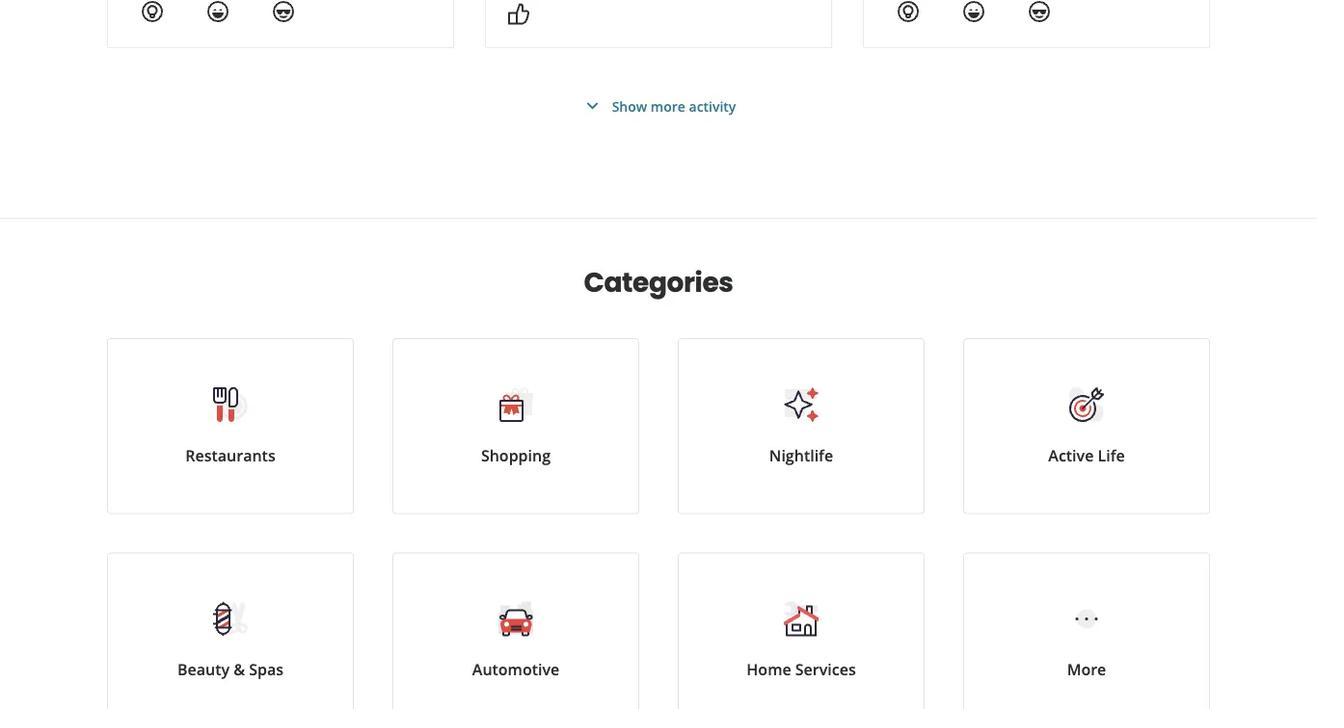 Task type: locate. For each thing, give the bounding box(es) containing it.
home services
[[747, 660, 856, 680]]

nightlife
[[769, 445, 833, 466]]

spas
[[249, 660, 284, 680]]

like feed item image
[[507, 3, 530, 26]]

1 horizontal spatial 24 useful v2 image
[[897, 0, 920, 23]]

1 24 useful v2 image from the left
[[141, 0, 164, 23]]

0 horizontal spatial 24 funny v2 image
[[206, 0, 230, 23]]

1 horizontal spatial 24 funny v2 image
[[962, 0, 986, 23]]

more
[[1067, 660, 1106, 680]]

active life
[[1049, 445, 1125, 466]]

24 funny v2 image
[[206, 0, 230, 23], [962, 0, 986, 23]]

show more activity button
[[581, 95, 736, 118]]

24 useful v2 image for 24 funny v2 icon corresponding to 1st 24 cool v2 'image' from the left
[[141, 0, 164, 23]]

life
[[1098, 445, 1125, 466]]

2 24 useful v2 image from the left
[[897, 0, 920, 23]]

1 24 funny v2 image from the left
[[206, 0, 230, 23]]

restaurants
[[185, 445, 275, 466]]

home services link
[[678, 553, 925, 710]]

show
[[612, 97, 647, 115]]

show more activity
[[612, 97, 736, 115]]

0 horizontal spatial 24 useful v2 image
[[141, 0, 164, 23]]

shopping
[[481, 445, 551, 466]]

1 horizontal spatial 24 cool v2 image
[[1028, 0, 1051, 23]]

home
[[747, 660, 791, 680]]

beauty
[[177, 660, 230, 680]]

24 funny v2 image for first 24 cool v2 'image' from the right
[[962, 0, 986, 23]]

2 24 funny v2 image from the left
[[962, 0, 986, 23]]

0 horizontal spatial 24 cool v2 image
[[272, 0, 295, 23]]

beauty & spas link
[[107, 553, 354, 710]]

beauty & spas
[[177, 660, 284, 680]]

24 useful v2 image
[[141, 0, 164, 23], [897, 0, 920, 23]]

more link
[[963, 553, 1210, 710]]

automotive link
[[392, 553, 639, 710]]

1 24 cool v2 image from the left
[[272, 0, 295, 23]]

restaurants link
[[107, 339, 354, 515]]

24 cool v2 image
[[272, 0, 295, 23], [1028, 0, 1051, 23]]

2 24 cool v2 image from the left
[[1028, 0, 1051, 23]]

services
[[795, 660, 856, 680]]

more
[[651, 97, 686, 115]]



Task type: describe. For each thing, give the bounding box(es) containing it.
categories
[[584, 263, 733, 302]]

active life link
[[963, 339, 1210, 515]]

activity
[[689, 97, 736, 115]]

category navigation section navigation
[[88, 219, 1229, 710]]

24 useful v2 image for 24 funny v2 icon related to first 24 cool v2 'image' from the right
[[897, 0, 920, 23]]

24 funny v2 image for 1st 24 cool v2 'image' from the left
[[206, 0, 230, 23]]

explore recent activity section section
[[92, 0, 1226, 218]]

automotive
[[472, 660, 559, 680]]

active
[[1049, 445, 1094, 466]]

nightlife link
[[678, 339, 925, 515]]

24 chevron down v2 image
[[581, 95, 604, 118]]

shopping link
[[392, 339, 639, 515]]

&
[[234, 660, 245, 680]]



Task type: vqa. For each thing, say whether or not it's contained in the screenshot.
1st "24 funny v2" icon from right
yes



